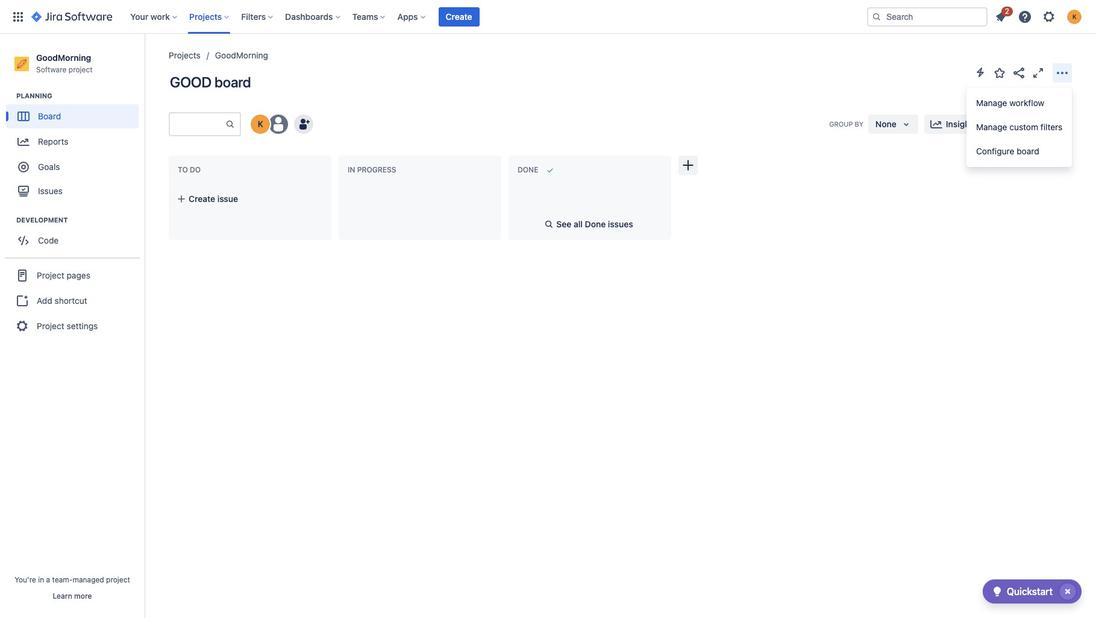 Task type: vqa. For each thing, say whether or not it's contained in the screenshot.
Prod
no



Task type: describe. For each thing, give the bounding box(es) containing it.
more image
[[1056, 65, 1070, 80]]

add people image
[[297, 117, 311, 131]]

teams
[[352, 11, 378, 21]]

see all done issues
[[557, 219, 633, 229]]

your work
[[130, 11, 170, 21]]

planning heading
[[16, 91, 144, 101]]

code
[[38, 235, 59, 245]]

projects link
[[169, 48, 201, 63]]

board for configure board
[[1017, 146, 1040, 156]]

none button
[[869, 115, 919, 134]]

custom
[[1010, 122, 1039, 132]]

sidebar navigation image
[[131, 48, 158, 72]]

filters button
[[238, 7, 278, 26]]

help image
[[1018, 9, 1033, 24]]

reports link
[[6, 129, 139, 155]]

shortcut
[[55, 295, 87, 306]]

work
[[151, 11, 170, 21]]

create column image
[[681, 158, 696, 172]]

project pages
[[37, 270, 90, 280]]

more
[[74, 592, 92, 601]]

planning image
[[2, 89, 16, 103]]

board
[[38, 111, 61, 121]]

automations menu button icon image
[[974, 65, 988, 80]]

group by
[[830, 120, 864, 128]]

do
[[190, 165, 201, 174]]

your
[[130, 11, 148, 21]]

your profile and settings image
[[1068, 9, 1082, 24]]

2
[[1006, 6, 1010, 15]]

configure
[[977, 146, 1015, 156]]

goals
[[38, 161, 60, 172]]

manage custom filters
[[977, 122, 1063, 132]]

learn more button
[[53, 592, 92, 601]]

enter full screen image
[[1032, 65, 1046, 80]]

manage workflow button
[[967, 91, 1073, 115]]

project settings link
[[5, 313, 140, 340]]

Search field
[[868, 7, 988, 26]]

manage custom filters button
[[967, 115, 1073, 139]]

banner containing your work
[[0, 0, 1097, 34]]

development
[[16, 216, 68, 224]]

group for development image
[[5, 258, 140, 343]]

code group
[[6, 215, 144, 256]]

create issue button
[[172, 188, 329, 210]]

project inside goodmorning software project
[[69, 65, 93, 74]]

0 horizontal spatial done
[[518, 165, 539, 174]]

to
[[178, 165, 188, 174]]

create for create issue
[[189, 194, 215, 204]]

teams button
[[349, 7, 390, 26]]

create for create
[[446, 11, 472, 21]]

in
[[38, 575, 44, 584]]

in
[[348, 165, 355, 174]]

planning
[[16, 92, 52, 100]]

apps
[[398, 11, 418, 21]]

manage for manage workflow
[[977, 98, 1008, 108]]

create issue
[[189, 194, 238, 204]]

sidebar element
[[0, 34, 145, 618]]

development image
[[2, 213, 16, 227]]

learn
[[53, 592, 72, 601]]

projects button
[[186, 7, 234, 26]]

managed
[[73, 575, 104, 584]]

progress
[[357, 165, 397, 174]]

settings
[[67, 321, 98, 331]]

apps button
[[394, 7, 430, 26]]

learn more
[[53, 592, 92, 601]]

in progress
[[348, 165, 397, 174]]

good
[[170, 74, 212, 90]]

manage for manage custom filters
[[977, 122, 1008, 132]]

done inside 'link'
[[585, 219, 606, 229]]

star good board image
[[993, 65, 1008, 80]]

filters
[[241, 11, 266, 21]]

good board
[[170, 74, 251, 90]]

none
[[876, 119, 897, 129]]

code link
[[6, 229, 139, 253]]

notifications image
[[994, 9, 1009, 24]]



Task type: locate. For each thing, give the bounding box(es) containing it.
goals link
[[6, 155, 139, 179]]

1 horizontal spatial goodmorning
[[215, 50, 268, 60]]

reports
[[38, 136, 68, 146]]

1 horizontal spatial done
[[585, 219, 606, 229]]

goodmorning for goodmorning software project
[[36, 52, 91, 63]]

project
[[37, 270, 64, 280], [37, 321, 64, 331]]

jira software image
[[31, 9, 112, 24], [31, 9, 112, 24]]

a
[[46, 575, 50, 584]]

appswitcher icon image
[[11, 9, 25, 24]]

manage up configure
[[977, 122, 1008, 132]]

add
[[37, 295, 52, 306]]

1 vertical spatial project
[[106, 575, 130, 584]]

Search this board text field
[[170, 113, 226, 135]]

to do
[[178, 165, 201, 174]]

create right apps dropdown button
[[446, 11, 472, 21]]

manage
[[977, 98, 1008, 108], [977, 122, 1008, 132]]

1 vertical spatial manage
[[977, 122, 1008, 132]]

project up "add" on the left top of page
[[37, 270, 64, 280]]

see all done issues link
[[540, 217, 641, 232]]

group
[[830, 120, 853, 128]]

1 project from the top
[[37, 270, 64, 280]]

goodmorning for goodmorning
[[215, 50, 268, 60]]

1 vertical spatial project
[[37, 321, 64, 331]]

project pages link
[[5, 262, 140, 289]]

group for check image
[[967, 87, 1073, 167]]

board down goodmorning link
[[215, 74, 251, 90]]

issues
[[608, 219, 633, 229]]

board
[[215, 74, 251, 90], [1017, 146, 1040, 156]]

project right managed
[[106, 575, 130, 584]]

create left issue
[[189, 194, 215, 204]]

insights button
[[925, 115, 985, 134]]

project for project pages
[[37, 270, 64, 280]]

0 horizontal spatial board
[[215, 74, 251, 90]]

add shortcut
[[37, 295, 87, 306]]

1 vertical spatial done
[[585, 219, 606, 229]]

board link
[[6, 104, 139, 129]]

0 horizontal spatial goodmorning
[[36, 52, 91, 63]]

quickstart button
[[983, 579, 1082, 604]]

search image
[[872, 12, 882, 21]]

configure board button
[[967, 139, 1073, 163]]

create button
[[439, 7, 480, 26]]

projects for projects link on the top of page
[[169, 50, 201, 60]]

issues link
[[6, 179, 139, 203]]

project down "add" on the left top of page
[[37, 321, 64, 331]]

2 project from the top
[[37, 321, 64, 331]]

goodmorning up software
[[36, 52, 91, 63]]

quickstart
[[1007, 586, 1053, 597]]

board for good board
[[215, 74, 251, 90]]

goodmorning link
[[215, 48, 268, 63]]

projects inside dropdown button
[[189, 11, 222, 21]]

project settings
[[37, 321, 98, 331]]

primary element
[[7, 0, 858, 33]]

development heading
[[16, 215, 144, 225]]

goodmorning down filters
[[215, 50, 268, 60]]

projects up 'good'
[[169, 50, 201, 60]]

0 vertical spatial create
[[446, 11, 472, 21]]

0 vertical spatial project
[[69, 65, 93, 74]]

see
[[557, 219, 572, 229]]

1 horizontal spatial board
[[1017, 146, 1040, 156]]

group containing board
[[6, 91, 144, 207]]

pages
[[67, 270, 90, 280]]

filters
[[1041, 122, 1063, 132]]

banner
[[0, 0, 1097, 34]]

settings image
[[1043, 9, 1057, 24]]

projects
[[189, 11, 222, 21], [169, 50, 201, 60]]

issues
[[38, 186, 63, 196]]

by
[[855, 120, 864, 128]]

0 vertical spatial board
[[215, 74, 251, 90]]

0 vertical spatial project
[[37, 270, 64, 280]]

goodmorning software project
[[36, 52, 93, 74]]

1 horizontal spatial create
[[446, 11, 472, 21]]

group containing manage workflow
[[967, 87, 1073, 167]]

0 horizontal spatial create
[[189, 194, 215, 204]]

dismiss quickstart image
[[1059, 582, 1078, 601]]

configure board
[[977, 146, 1040, 156]]

goodmorning
[[215, 50, 268, 60], [36, 52, 91, 63]]

1 manage from the top
[[977, 98, 1008, 108]]

1 horizontal spatial project
[[106, 575, 130, 584]]

issue
[[217, 194, 238, 204]]

projects up projects link on the top of page
[[189, 11, 222, 21]]

2 manage from the top
[[977, 122, 1008, 132]]

create inside create button
[[446, 11, 472, 21]]

goodmorning inside goodmorning software project
[[36, 52, 91, 63]]

group
[[967, 87, 1073, 167], [6, 91, 144, 207], [5, 258, 140, 343]]

dashboards
[[285, 11, 333, 21]]

goal image
[[18, 162, 29, 173]]

group containing project pages
[[5, 258, 140, 343]]

manage workflow
[[977, 98, 1045, 108]]

create inside "create issue" 'button'
[[189, 194, 215, 204]]

manage inside manage workflow button
[[977, 98, 1008, 108]]

0 vertical spatial done
[[518, 165, 539, 174]]

dashboards button
[[282, 7, 345, 26]]

board down custom at the top right of page
[[1017, 146, 1040, 156]]

done
[[518, 165, 539, 174], [585, 219, 606, 229]]

1 vertical spatial projects
[[169, 50, 201, 60]]

all
[[574, 219, 583, 229]]

you're
[[15, 575, 36, 584]]

0 vertical spatial manage
[[977, 98, 1008, 108]]

manage inside the manage custom filters button
[[977, 122, 1008, 132]]

insights
[[947, 119, 978, 129]]

check image
[[991, 584, 1005, 599]]

you're in a team-managed project
[[15, 575, 130, 584]]

board inside configure board button
[[1017, 146, 1040, 156]]

manage down star good board icon at the right top
[[977, 98, 1008, 108]]

your work button
[[127, 7, 182, 26]]

project up planning heading
[[69, 65, 93, 74]]

1 vertical spatial board
[[1017, 146, 1040, 156]]

0 vertical spatial projects
[[189, 11, 222, 21]]

workflow
[[1010, 98, 1045, 108]]

add shortcut button
[[5, 289, 140, 313]]

team-
[[52, 575, 73, 584]]

project for project settings
[[37, 321, 64, 331]]

projects for projects dropdown button
[[189, 11, 222, 21]]

project
[[69, 65, 93, 74], [106, 575, 130, 584]]

0 horizontal spatial project
[[69, 65, 93, 74]]

1 vertical spatial create
[[189, 194, 215, 204]]

create
[[446, 11, 472, 21], [189, 194, 215, 204]]

software
[[36, 65, 67, 74]]



